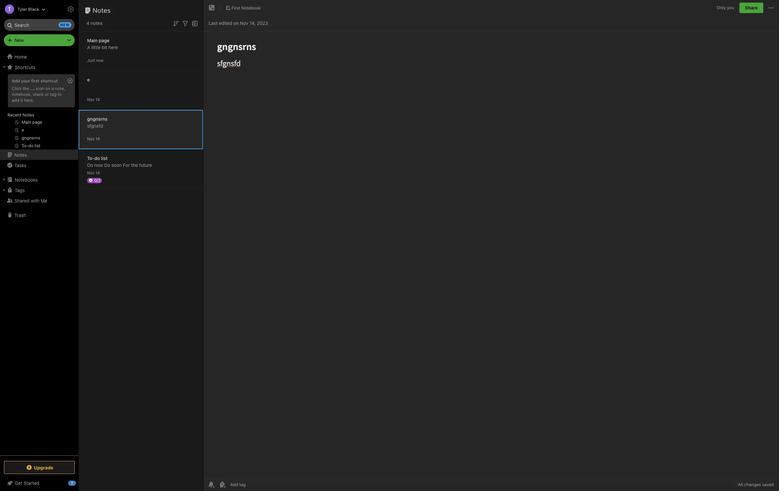 Task type: vqa. For each thing, say whether or not it's contained in the screenshot.
bottom Search text box
no



Task type: locate. For each thing, give the bounding box(es) containing it.
1 nov 14 from the top
[[87, 97, 100, 102]]

0 vertical spatial the
[[23, 86, 29, 91]]

nov inside note window element
[[240, 20, 248, 26]]

2 vertical spatial notes
[[14, 152, 27, 158]]

notebook
[[242, 5, 261, 10]]

nov
[[240, 20, 248, 26], [87, 97, 94, 102], [87, 137, 94, 141], [87, 171, 94, 176]]

nov left "14,"
[[240, 20, 248, 26]]

it
[[20, 98, 23, 103]]

More actions field
[[768, 3, 776, 13]]

group
[[0, 72, 78, 152]]

expand notebooks image
[[2, 177, 7, 183]]

7
[[71, 482, 73, 486]]

icon
[[36, 86, 44, 91]]

the
[[23, 86, 29, 91], [131, 162, 138, 168]]

note window element
[[204, 0, 780, 492]]

1 vertical spatial 14
[[96, 137, 100, 141]]

do down list
[[104, 162, 110, 168]]

now
[[96, 58, 104, 63], [94, 162, 103, 168]]

tree containing home
[[0, 51, 79, 456]]

new button
[[4, 34, 75, 46]]

1 vertical spatial now
[[94, 162, 103, 168]]

group inside tree
[[0, 72, 78, 152]]

you
[[728, 5, 735, 10]]

tasks
[[14, 163, 26, 168]]

notes
[[91, 20, 102, 26]]

trash link
[[0, 210, 78, 221]]

nov 14 up '0/3'
[[87, 171, 100, 176]]

tag
[[50, 92, 56, 97]]

started
[[24, 481, 39, 487]]

on right edited
[[234, 20, 239, 26]]

1 vertical spatial nov 14
[[87, 137, 100, 141]]

Add tag field
[[230, 482, 279, 488]]

for
[[123, 162, 130, 168]]

saved
[[763, 483, 774, 488]]

tasks button
[[0, 160, 78, 171]]

0 horizontal spatial on
[[45, 86, 50, 91]]

gngnsrns sfgnsfd
[[87, 116, 108, 129]]

0 vertical spatial on
[[234, 20, 239, 26]]

nov 14 down sfgnsfd
[[87, 137, 100, 141]]

page
[[99, 38, 110, 43]]

1 vertical spatial on
[[45, 86, 50, 91]]

Add filters field
[[182, 19, 189, 27]]

14 up '0/3'
[[96, 171, 100, 176]]

notes up tasks at the left of the page
[[14, 152, 27, 158]]

notes up 'notes'
[[93, 7, 111, 14]]

2 do from the left
[[104, 162, 110, 168]]

nov 14 up gngnsrns
[[87, 97, 100, 102]]

soon
[[112, 162, 122, 168]]

add tag image
[[219, 481, 226, 489]]

main
[[87, 38, 98, 43]]

1 vertical spatial the
[[131, 162, 138, 168]]

0 vertical spatial nov 14
[[87, 97, 100, 102]]

on
[[234, 20, 239, 26], [45, 86, 50, 91]]

now down do
[[94, 162, 103, 168]]

do
[[94, 156, 100, 161]]

shortcuts button
[[0, 62, 78, 72]]

new
[[14, 37, 24, 43]]

0 vertical spatial now
[[96, 58, 104, 63]]

recent
[[8, 112, 21, 118]]

1 horizontal spatial the
[[131, 162, 138, 168]]

now right the just
[[96, 58, 104, 63]]

1 horizontal spatial do
[[104, 162, 110, 168]]

2 14 from the top
[[96, 137, 100, 141]]

notes link
[[0, 150, 78, 160]]

nov 14 for e
[[87, 97, 100, 102]]

first
[[31, 78, 39, 84]]

add filters image
[[182, 20, 189, 27]]

2 nov 14 from the top
[[87, 137, 100, 141]]

2 vertical spatial 14
[[96, 171, 100, 176]]

on left 'a'
[[45, 86, 50, 91]]

nov 14
[[87, 97, 100, 102], [87, 137, 100, 141], [87, 171, 100, 176]]

nov up '0/3'
[[87, 171, 94, 176]]

icon on a note, notebook, stack or tag to add it here.
[[12, 86, 65, 103]]

changes
[[745, 483, 762, 488]]

14 up gngnsrns
[[96, 97, 100, 102]]

list
[[101, 156, 108, 161]]

a
[[87, 44, 90, 50]]

do
[[87, 162, 93, 168], [104, 162, 110, 168]]

sfgnsfd
[[87, 123, 103, 129]]

14
[[96, 97, 100, 102], [96, 137, 100, 141], [96, 171, 100, 176]]

little
[[91, 44, 101, 50]]

the right for
[[131, 162, 138, 168]]

14 for gngnsrns
[[96, 137, 100, 141]]

notes
[[93, 7, 111, 14], [23, 112, 34, 118], [14, 152, 27, 158]]

group containing add your first shortcut
[[0, 72, 78, 152]]

bit
[[102, 44, 107, 50]]

home link
[[0, 51, 79, 62]]

just
[[87, 58, 95, 63]]

1 horizontal spatial on
[[234, 20, 239, 26]]

notebooks
[[15, 177, 38, 183]]

0 vertical spatial 14
[[96, 97, 100, 102]]

1 do from the left
[[87, 162, 93, 168]]

upgrade
[[34, 466, 53, 471]]

tree
[[0, 51, 79, 456]]

notes right recent
[[23, 112, 34, 118]]

only you
[[717, 5, 735, 10]]

first
[[232, 5, 240, 10]]

1 14 from the top
[[96, 97, 100, 102]]

14 down sfgnsfd
[[96, 137, 100, 141]]

the left ...
[[23, 86, 29, 91]]

Help and Learning task checklist field
[[0, 479, 79, 489]]

recent notes
[[8, 112, 34, 118]]

get started
[[15, 481, 39, 487]]

0 horizontal spatial do
[[87, 162, 93, 168]]

click to collapse image
[[76, 480, 81, 488]]

main page
[[87, 38, 110, 43]]

a little bit here
[[87, 44, 118, 50]]

settings image
[[67, 5, 75, 13]]

upgrade button
[[4, 462, 75, 475]]

View options field
[[189, 19, 199, 27]]

do down to-
[[87, 162, 93, 168]]

2 vertical spatial nov 14
[[87, 171, 100, 176]]



Task type: describe. For each thing, give the bounding box(es) containing it.
just now
[[87, 58, 104, 63]]

stack
[[33, 92, 44, 97]]

nov down sfgnsfd
[[87, 137, 94, 141]]

last edited on nov 14, 2023
[[209, 20, 268, 26]]

tags
[[15, 188, 25, 193]]

on inside icon on a note, notebook, stack or tag to add it here.
[[45, 86, 50, 91]]

black
[[28, 6, 39, 12]]

home
[[14, 54, 27, 59]]

nov 14 for gngnsrns
[[87, 137, 100, 141]]

14 for e
[[96, 97, 100, 102]]

notebook,
[[12, 92, 32, 97]]

now inside to-do list do now do soon for the future
[[94, 162, 103, 168]]

or
[[45, 92, 49, 97]]

3 14 from the top
[[96, 171, 100, 176]]

to-
[[87, 156, 94, 161]]

e
[[87, 77, 90, 82]]

new search field
[[9, 19, 71, 31]]

add a reminder image
[[207, 481, 215, 489]]

with
[[31, 198, 39, 204]]

on inside note window element
[[234, 20, 239, 26]]

1 vertical spatial notes
[[23, 112, 34, 118]]

new
[[60, 23, 69, 27]]

Account field
[[0, 3, 46, 16]]

share
[[746, 5, 758, 10]]

shortcut
[[41, 78, 58, 84]]

14,
[[250, 20, 256, 26]]

add your first shortcut
[[12, 78, 58, 84]]

edited
[[219, 20, 232, 26]]

all
[[739, 483, 744, 488]]

shared with me
[[14, 198, 47, 204]]

notebooks link
[[0, 175, 78, 185]]

me
[[41, 198, 47, 204]]

shared with me link
[[0, 196, 78, 206]]

get
[[15, 481, 22, 487]]

here
[[109, 44, 118, 50]]

future
[[139, 162, 152, 168]]

tyler black
[[17, 6, 39, 12]]

note,
[[55, 86, 65, 91]]

click the ...
[[12, 86, 35, 91]]

a
[[52, 86, 54, 91]]

to-do list do now do soon for the future
[[87, 156, 152, 168]]

2023
[[257, 20, 268, 26]]

tyler
[[17, 6, 27, 12]]

all changes saved
[[739, 483, 774, 488]]

to
[[58, 92, 62, 97]]

add
[[12, 98, 19, 103]]

Search text field
[[9, 19, 70, 31]]

4 notes
[[87, 20, 102, 26]]

4
[[87, 20, 89, 26]]

0/3
[[94, 178, 101, 183]]

...
[[30, 86, 35, 91]]

only
[[717, 5, 726, 10]]

expand note image
[[208, 4, 216, 12]]

here.
[[24, 98, 34, 103]]

Sort options field
[[172, 19, 180, 27]]

nov down e
[[87, 97, 94, 102]]

0 vertical spatial notes
[[93, 7, 111, 14]]

more actions image
[[768, 4, 776, 12]]

the inside to-do list do now do soon for the future
[[131, 162, 138, 168]]

Note Editor text field
[[204, 31, 780, 479]]

0 horizontal spatial the
[[23, 86, 29, 91]]

add
[[12, 78, 20, 84]]

click
[[12, 86, 22, 91]]

last
[[209, 20, 218, 26]]

gngnsrns
[[87, 116, 108, 122]]

your
[[21, 78, 30, 84]]

first notebook
[[232, 5, 261, 10]]

expand tags image
[[2, 188, 7, 193]]

first notebook button
[[224, 3, 263, 12]]

share button
[[740, 3, 764, 13]]

3 nov 14 from the top
[[87, 171, 100, 176]]

trash
[[14, 213, 26, 218]]

tags button
[[0, 185, 78, 196]]

shortcuts
[[15, 64, 35, 70]]

shared
[[14, 198, 29, 204]]



